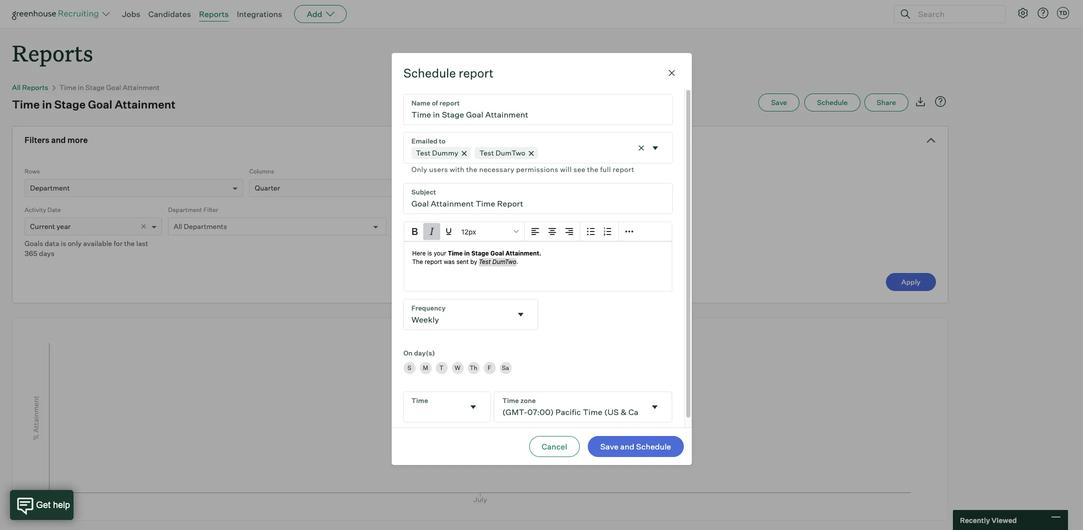 Task type: describe. For each thing, give the bounding box(es) containing it.
and for save
[[621, 442, 635, 452]]

2 horizontal spatial the
[[588, 165, 599, 174]]

none field clear selection
[[404, 133, 672, 176]]

time in stage goal attainment link
[[59, 83, 160, 92]]

filters and more
[[25, 135, 88, 145]]

jobs link
[[122, 9, 140, 19]]

all reports link
[[12, 83, 48, 92]]

greenhouse recruiting image
[[12, 8, 102, 20]]

data
[[45, 239, 59, 248]]

candidates link
[[148, 9, 191, 19]]

×
[[141, 221, 147, 232]]

0 horizontal spatial time
[[12, 98, 40, 111]]

department for department
[[30, 184, 70, 192]]

only
[[68, 239, 82, 248]]

will
[[560, 165, 572, 174]]

only
[[412, 165, 428, 174]]

department filter
[[168, 206, 218, 214]]

1 vertical spatial time in stage goal attainment
[[12, 98, 176, 111]]

1 toolbar from the left
[[525, 222, 580, 242]]

all departments
[[174, 222, 227, 231]]

1 horizontal spatial the
[[466, 165, 478, 174]]

schedule inside button
[[636, 442, 671, 452]]

filter
[[204, 206, 218, 214]]

td button
[[1058, 7, 1070, 19]]

12px group
[[404, 222, 672, 242]]

and for filters
[[51, 135, 66, 145]]

full
[[601, 165, 611, 174]]

0 vertical spatial goal
[[106, 83, 121, 92]]

quarter option
[[255, 184, 280, 192]]

12px
[[461, 227, 476, 236]]

w
[[455, 365, 461, 372]]

save and schedule button
[[588, 436, 684, 457]]

save for save
[[771, 98, 787, 107]]

permissions
[[516, 165, 559, 174]]

save for save and schedule
[[601, 442, 619, 452]]

0 vertical spatial stage
[[85, 83, 105, 92]]

close modal icon image
[[666, 67, 678, 79]]

configure image
[[1018, 7, 1030, 19]]

1 vertical spatial attainment
[[115, 98, 176, 111]]

recently
[[961, 516, 991, 525]]

m
[[423, 365, 428, 372]]

recently viewed
[[961, 516, 1017, 525]]

jobs
[[122, 9, 140, 19]]

days
[[39, 249, 55, 258]]

apply button
[[886, 273, 936, 291]]

2 toolbar from the left
[[580, 222, 619, 242]]

toggle flyout image
[[469, 402, 479, 412]]

viewed
[[992, 516, 1017, 525]]

dummy
[[432, 149, 459, 157]]

test for test dumtwo
[[480, 149, 494, 157]]

for
[[114, 239, 123, 248]]

share button
[[865, 94, 909, 112]]

add
[[307, 9, 322, 19]]

td
[[1060, 10, 1068, 17]]

download image
[[915, 96, 927, 108]]

date
[[47, 206, 61, 214]]

0 vertical spatial attainment
[[123, 83, 160, 92]]

cancel button
[[529, 436, 580, 457]]

available
[[83, 239, 112, 248]]



Task type: vqa. For each thing, say whether or not it's contained in the screenshot.
"sterling"
no



Task type: locate. For each thing, give the bounding box(es) containing it.
see
[[574, 165, 586, 174]]

departments
[[184, 222, 227, 231]]

more
[[67, 135, 88, 145]]

integrations
[[237, 9, 282, 19]]

reports link
[[199, 9, 229, 19]]

0 vertical spatial time
[[59, 83, 76, 92]]

on
[[404, 349, 413, 357]]

goals
[[25, 239, 43, 248]]

and inside button
[[621, 442, 635, 452]]

1 horizontal spatial test
[[480, 149, 494, 157]]

1 horizontal spatial report
[[613, 165, 635, 174]]

0 vertical spatial schedule
[[404, 66, 456, 81]]

schedule report
[[404, 66, 494, 81]]

12px toolbar
[[404, 222, 525, 242]]

department option
[[30, 184, 70, 192]]

test dumtwo
[[480, 149, 526, 157]]

test up necessary
[[480, 149, 494, 157]]

time down all reports
[[12, 98, 40, 111]]

1 horizontal spatial department
[[168, 206, 202, 214]]

0 horizontal spatial test
[[416, 149, 431, 157]]

the inside the goals data is only available for the last 365 days
[[124, 239, 135, 248]]

activity
[[25, 206, 46, 214]]

schedule for schedule report
[[404, 66, 456, 81]]

quarter
[[255, 184, 280, 192]]

0 vertical spatial department
[[30, 184, 70, 192]]

s
[[408, 365, 412, 372]]

candidates
[[148, 9, 191, 19]]

test dummy
[[416, 149, 459, 157]]

department up date
[[30, 184, 70, 192]]

1 horizontal spatial and
[[621, 442, 635, 452]]

t
[[440, 365, 444, 372]]

attainment
[[123, 83, 160, 92], [115, 98, 176, 111]]

1 vertical spatial time
[[12, 98, 40, 111]]

save
[[771, 98, 787, 107], [601, 442, 619, 452]]

rows
[[25, 168, 40, 175]]

the
[[466, 165, 478, 174], [588, 165, 599, 174], [124, 239, 135, 248]]

none field containing test dummy
[[404, 133, 672, 176]]

0 horizontal spatial in
[[42, 98, 52, 111]]

1 vertical spatial goal
[[88, 98, 112, 111]]

none field toggle flyout
[[404, 392, 491, 422]]

is
[[61, 239, 66, 248]]

department up the all departments
[[168, 206, 202, 214]]

share
[[877, 98, 896, 107]]

dumtwo
[[496, 149, 526, 157]]

integrations link
[[237, 9, 282, 19]]

1 horizontal spatial all
[[174, 222, 182, 231]]

2 vertical spatial schedule
[[636, 442, 671, 452]]

0 horizontal spatial report
[[459, 66, 494, 81]]

current year option
[[30, 222, 71, 231]]

xychart image
[[25, 318, 936, 519]]

stage
[[85, 83, 105, 92], [54, 98, 86, 111]]

365
[[25, 249, 37, 258]]

clear selection image
[[636, 143, 646, 153]]

all for all reports
[[12, 83, 21, 92]]

toolbar
[[525, 222, 580, 242], [580, 222, 619, 242]]

schedule for schedule
[[817, 98, 848, 107]]

1 vertical spatial all
[[174, 222, 182, 231]]

1 test from the left
[[416, 149, 431, 157]]

1 vertical spatial save
[[601, 442, 619, 452]]

0 horizontal spatial the
[[124, 239, 135, 248]]

time right all reports
[[59, 83, 76, 92]]

toggle flyout image inside field
[[650, 143, 660, 153]]

year
[[57, 222, 71, 231]]

1 vertical spatial reports
[[12, 38, 93, 68]]

only users with the necessary permissions will see the full report
[[412, 165, 635, 174]]

the left full
[[588, 165, 599, 174]]

current
[[30, 222, 55, 231]]

goals data is only available for the last 365 days
[[25, 239, 148, 258]]

with
[[450, 165, 465, 174]]

necessary
[[479, 165, 515, 174]]

0 vertical spatial reports
[[199, 9, 229, 19]]

1 vertical spatial in
[[42, 98, 52, 111]]

1 horizontal spatial schedule
[[636, 442, 671, 452]]

apply
[[902, 278, 921, 286]]

f
[[488, 365, 492, 372]]

0 horizontal spatial all
[[12, 83, 21, 92]]

0 vertical spatial report
[[459, 66, 494, 81]]

0 vertical spatial toggle flyout image
[[650, 143, 660, 153]]

activity date
[[25, 206, 61, 214]]

all for all departments
[[174, 222, 182, 231]]

None text field
[[404, 392, 465, 422]]

time in stage goal attainment
[[59, 83, 160, 92], [12, 98, 176, 111]]

0 horizontal spatial department
[[30, 184, 70, 192]]

last
[[136, 239, 148, 248]]

1 vertical spatial schedule
[[817, 98, 848, 107]]

save inside button
[[771, 98, 787, 107]]

0 vertical spatial time in stage goal attainment
[[59, 83, 160, 92]]

td button
[[1056, 5, 1072, 21]]

all
[[12, 83, 21, 92], [174, 222, 182, 231]]

on day(s)
[[404, 349, 435, 357]]

columns
[[249, 168, 274, 175]]

report inside field
[[613, 165, 635, 174]]

save inside button
[[601, 442, 619, 452]]

schedule
[[404, 66, 456, 81], [817, 98, 848, 107], [636, 442, 671, 452]]

0 vertical spatial in
[[78, 83, 84, 92]]

department for department filter
[[168, 206, 202, 214]]

2 vertical spatial toggle flyout image
[[650, 402, 660, 412]]

in
[[78, 83, 84, 92], [42, 98, 52, 111]]

the right the "with"
[[466, 165, 478, 174]]

th
[[470, 365, 478, 372]]

test for test dummy
[[416, 149, 431, 157]]

schedule inside button
[[817, 98, 848, 107]]

day(s)
[[414, 349, 435, 357]]

save button
[[759, 94, 800, 112]]

goal
[[106, 83, 121, 92], [88, 98, 112, 111]]

time
[[59, 83, 76, 92], [12, 98, 40, 111]]

1 horizontal spatial in
[[78, 83, 84, 92]]

0 horizontal spatial schedule
[[404, 66, 456, 81]]

None text field
[[404, 95, 672, 125], [404, 184, 672, 214], [404, 300, 512, 330], [495, 392, 646, 422], [404, 95, 672, 125], [404, 184, 672, 214], [404, 300, 512, 330], [495, 392, 646, 422]]

department
[[30, 184, 70, 192], [168, 206, 202, 214]]

1 vertical spatial report
[[613, 165, 635, 174]]

None field
[[404, 133, 672, 176], [404, 300, 538, 330], [404, 392, 491, 422], [495, 392, 672, 422], [404, 300, 538, 330], [495, 392, 672, 422]]

cancel
[[542, 442, 568, 452]]

report
[[459, 66, 494, 81], [613, 165, 635, 174]]

users
[[429, 165, 448, 174]]

the right for
[[124, 239, 135, 248]]

faq image
[[935, 96, 947, 108]]

1 horizontal spatial time
[[59, 83, 76, 92]]

2 test from the left
[[480, 149, 494, 157]]

0 horizontal spatial and
[[51, 135, 66, 145]]

1 vertical spatial toggle flyout image
[[516, 310, 526, 320]]

test up only
[[416, 149, 431, 157]]

2 horizontal spatial schedule
[[817, 98, 848, 107]]

0 vertical spatial and
[[51, 135, 66, 145]]

add button
[[294, 5, 347, 23]]

2 vertical spatial reports
[[22, 83, 48, 92]]

schedule button
[[805, 94, 861, 112]]

all reports
[[12, 83, 48, 92]]

Search text field
[[916, 7, 997, 21]]

1 horizontal spatial save
[[771, 98, 787, 107]]

toggle flyout image
[[650, 143, 660, 153], [516, 310, 526, 320], [650, 402, 660, 412]]

0 vertical spatial save
[[771, 98, 787, 107]]

sa
[[502, 365, 509, 372]]

0 vertical spatial all
[[12, 83, 21, 92]]

filters
[[25, 135, 49, 145]]

current year
[[30, 222, 71, 231]]

reports
[[199, 9, 229, 19], [12, 38, 93, 68], [22, 83, 48, 92]]

save and schedule this report to revisit it! element
[[759, 94, 805, 112]]

test
[[416, 149, 431, 157], [480, 149, 494, 157]]

1 vertical spatial and
[[621, 442, 635, 452]]

0 horizontal spatial save
[[601, 442, 619, 452]]

1 vertical spatial department
[[168, 206, 202, 214]]

12px button
[[457, 223, 522, 240]]

1 vertical spatial stage
[[54, 98, 86, 111]]

and
[[51, 135, 66, 145], [621, 442, 635, 452]]

save and schedule
[[601, 442, 671, 452]]



